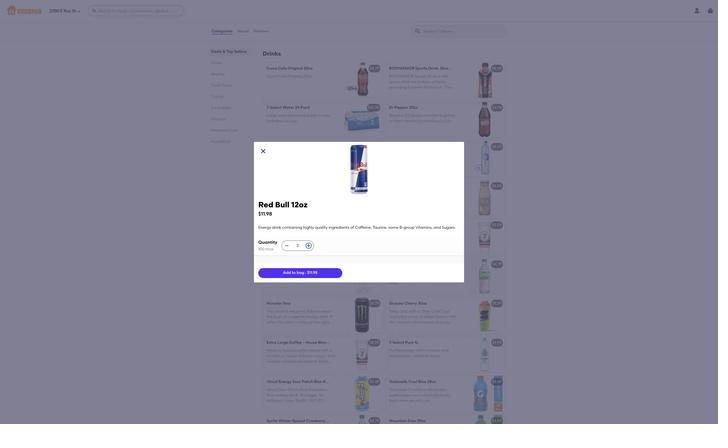 Task type: locate. For each thing, give the bounding box(es) containing it.
lime
[[404, 270, 412, 274]]

1 horizontal spatial caffeine,
[[355, 225, 372, 230]]

perfectly purified water for refueling and hydration.
[[267, 270, 333, 280]]

1l right smartwater
[[413, 144, 417, 149]]

for down minerals
[[425, 354, 430, 358]]

water down 'a'
[[267, 197, 278, 202]]

0 vertical spatial 16oz
[[283, 301, 291, 306]]

fresh
[[211, 83, 221, 88]]

1 vertical spatial select
[[270, 262, 282, 267]]

blend inside blend of 23 flavors married together to form a pefectly refreshing soda.
[[390, 113, 400, 118]]

7- left pure
[[390, 340, 393, 345]]

2 cool from the top
[[409, 387, 417, 392]]

sprite winter spiced cranberry 20oz image
[[342, 415, 383, 424]]

drinks down zesty
[[263, 50, 281, 57]]

electrolytes down 7-select pure 1l
[[390, 354, 411, 358]]

0 horizontal spatial taurine,
[[311, 158, 326, 162]]

crisp,
[[390, 275, 399, 280]]

1 vertical spatial cola
[[278, 74, 287, 79]]

16oz right raspberry
[[344, 380, 352, 384]]

flavored
[[413, 270, 428, 274]]

svg image
[[260, 148, 267, 154], [307, 244, 311, 248]]

drink
[[281, 152, 290, 157], [272, 225, 282, 230], [437, 270, 446, 274]]

$5.99 for keep cool with a "stay cold cup" and enjoy a mix of sweet flavors with the smooth refreshment of an icy!
[[493, 301, 502, 306]]

0 horizontal spatial $3.59
[[370, 340, 380, 345]]

bodyarmor sports drink, strawberry banana 28oz image
[[465, 63, 506, 98]]

electrolytes down you at the bottom of the page
[[292, 242, 313, 246]]

1 vertical spatial sugars.
[[442, 225, 456, 230]]

bull inside red bull 12oz $11.98
[[275, 200, 290, 209]]

candy tab
[[211, 94, 250, 99]]

0 horizontal spatial vitamins,
[[294, 163, 311, 168]]

0 vertical spatial $11.98
[[259, 211, 272, 217]]

to left stay
[[318, 113, 322, 118]]

23
[[406, 113, 410, 118]]

hydrated
[[267, 119, 284, 123], [302, 236, 319, 241]]

large
[[400, 223, 411, 227], [278, 340, 289, 345]]

1 vertical spatial blend
[[318, 340, 329, 345]]

1 vertical spatial flavors
[[267, 236, 279, 241]]

0 vertical spatial strawberry
[[441, 66, 461, 71]]

taste
[[412, 275, 421, 280]]

0 horizontal spatial 28oz
[[428, 380, 437, 384]]

1 vertical spatial b-
[[400, 225, 404, 230]]

sugars.
[[320, 163, 334, 168], [442, 225, 456, 230]]

simply orange juice 52oz image
[[342, 180, 383, 216]]

blue right patch
[[314, 380, 323, 384]]

12oz for red bull 12oz $11.98
[[292, 200, 308, 209]]

delicious
[[271, 191, 287, 196]]

1 vertical spatial refreshing
[[423, 119, 442, 123]]

water down pack
[[307, 113, 317, 118]]

a up fun
[[267, 21, 269, 25]]

a
[[267, 191, 270, 196]]

1 horizontal spatial taurine,
[[373, 225, 388, 230]]

smooth
[[397, 320, 411, 325]]

1l
[[413, 144, 417, 149], [415, 340, 419, 345]]

stay
[[323, 113, 331, 118]]

coffee for 7
[[412, 223, 425, 227]]

slurpee cherry 30oz image
[[465, 298, 506, 333]]

strawberry up kiwi
[[285, 223, 305, 227]]

ingredients down the red bull 12oz at the top left of page
[[267, 158, 288, 162]]

- left 7
[[426, 223, 427, 227]]

cool inside "gatorade cool blue rehydrates, replenishes, and refuels the body. best when served cold."
[[409, 387, 417, 392]]

extra for extra large coffee - house blend 24oz
[[267, 340, 277, 345]]

svg image
[[708, 7, 714, 14], [92, 8, 96, 13], [77, 9, 81, 13], [285, 244, 289, 248]]

the inside keep cool with a "stay cold cup" and enjoy a mix of sweet flavors with the smooth refreshment of an icy!
[[390, 320, 396, 325]]

some right $5.29
[[389, 225, 399, 230]]

0 vertical spatial coca cola original 20oz
[[267, 66, 313, 71]]

funyuns®
[[267, 15, 287, 20]]

of left 23
[[401, 113, 405, 118]]

dr pepper 20oz image
[[465, 102, 506, 137]]

7-select purified water gallon
[[267, 262, 323, 267]]

and inside keep cool with a "stay cold cup" and enjoy a mix of sweet flavors with the smooth refreshment of an icy!
[[390, 314, 397, 319]]

to inside clean and refreshing water to stay hydrated all day.
[[318, 113, 322, 118]]

1 vertical spatial hydrated
[[302, 236, 319, 241]]

energy up refreshing
[[259, 225, 271, 230]]

0 vertical spatial blend
[[390, 113, 400, 118]]

cold
[[432, 309, 441, 314]]

to inside the funyuns® onion flavored rings are a deliciously different snack that's fun to eat, with a crisp texture and zesty onion flavor
[[274, 26, 278, 31]]

7-select water 24 pack image
[[342, 102, 383, 137]]

red inside red bull 12oz $11.98
[[259, 200, 274, 209]]

strawberry
[[441, 66, 461, 71], [285, 223, 305, 227]]

24oz right colombian
[[469, 223, 478, 227]]

1 vertical spatial coca cola original 20oz
[[267, 74, 312, 79]]

electrolytes inside purified water with minerals and electrolytes added for taste.
[[390, 354, 411, 358]]

1 coca cola original 20oz from the top
[[267, 66, 313, 71]]

2 horizontal spatial flavors
[[436, 314, 448, 319]]

30oz
[[418, 301, 427, 306]]

1 horizontal spatial $3.59
[[493, 223, 502, 227]]

refreshing up day.
[[287, 113, 306, 118]]

sellers
[[235, 49, 247, 54]]

your
[[450, 275, 458, 280]]

replenishes,
[[390, 393, 412, 397]]

0 horizontal spatial large
[[278, 340, 289, 345]]

1 horizontal spatial for
[[425, 354, 430, 358]]

1 vertical spatial svg image
[[307, 244, 311, 248]]

0 vertical spatial svg image
[[260, 148, 267, 154]]

water down 7-select purified water gallon
[[299, 270, 310, 274]]

1 vertical spatial electrolytes
[[390, 354, 411, 358]]

refreshing
[[287, 113, 306, 118], [423, 119, 442, 123]]

concentrate.
[[267, 203, 291, 207]]

extra large coffee - house blend 24oz
[[267, 340, 339, 345]]

top
[[227, 49, 234, 54]]

$11.98 right :
[[307, 270, 318, 275]]

1 vertical spatial energy drink containing highly quality ingredients of caffeine, taurine, some b-group vitamins, and sugars.
[[259, 225, 456, 230]]

$3.59
[[493, 223, 502, 227], [370, 340, 380, 345]]

2 horizontal spatial the
[[434, 393, 440, 397]]

0 vertical spatial $3.59
[[493, 223, 502, 227]]

0 horizontal spatial refreshing
[[287, 113, 306, 118]]

of left $5.29
[[351, 225, 354, 230]]

7- for 7-select purified water gallon
[[267, 262, 270, 267]]

funyuns® onion flavored rings are a deliciously different snack that's fun to eat, with a crisp texture and zesty onion flavor button
[[264, 4, 383, 40]]

$5.29
[[370, 223, 380, 227]]

drinks down deals
[[211, 61, 223, 65]]

replenish
[[267, 242, 284, 246]]

kiwi
[[306, 223, 314, 227]]

snacks tab
[[211, 71, 250, 77]]

mountain
[[390, 419, 407, 423]]

are
[[328, 15, 335, 20]]

28oz right banana
[[478, 66, 487, 71]]

0 vertical spatial sugars.
[[320, 163, 334, 168]]

sprite left winter on the left bottom of the page
[[267, 419, 278, 423]]

1 vertical spatial gatorade
[[390, 387, 408, 392]]

0 horizontal spatial drinks
[[211, 61, 223, 65]]

of left an
[[435, 320, 439, 325]]

electrolytes inside refreshing kiwi and strawberry flavors to keep you hydrated and replenish the electrolytes lost during exercise.
[[292, 242, 313, 246]]

ingredients
[[267, 158, 288, 162], [329, 225, 350, 230]]

some inside energy drink containing highly quality ingredients of caffeine, taurine, some b-group vitamins, and sugars.
[[267, 163, 277, 168]]

- left 'house'
[[303, 340, 305, 345]]

containing down the red bull 12oz at the top left of page
[[291, 152, 311, 157]]

1 vertical spatial taurine,
[[373, 225, 388, 230]]

cranberry
[[306, 419, 326, 423]]

coffee left 7
[[412, 223, 425, 227]]

0 horizontal spatial caffeine,
[[293, 158, 310, 162]]

the
[[285, 242, 291, 246], [390, 320, 396, 325], [434, 393, 440, 397]]

pure
[[406, 340, 414, 345]]

0 vertical spatial 7-
[[267, 105, 270, 110]]

orange
[[288, 191, 301, 196]]

from
[[320, 191, 329, 196], [322, 197, 330, 202]]

extra large coffee - house blend 24oz image
[[342, 337, 383, 372]]

with inside purified water with minerals and electrolytes added for taste.
[[416, 348, 424, 353]]

quality
[[324, 152, 336, 157], [315, 225, 328, 230]]

cool down gatorade cool blue 28oz
[[409, 387, 417, 392]]

water left 24
[[283, 105, 294, 110]]

$3.99
[[493, 340, 502, 345]]

b- down the red bull 12oz at the top left of page
[[278, 163, 282, 168]]

cola
[[278, 66, 287, 71], [278, 74, 287, 79]]

some down the red bull 12oz at the top left of page
[[267, 163, 277, 168]]

extra for extra large coffee - 7 reserve colombian 24oz
[[390, 223, 399, 227]]

1 horizontal spatial b-
[[400, 225, 404, 230]]

energy down the red bull 12oz at the top left of page
[[267, 152, 280, 157]]

gatorade for gatorade cool blue 28oz
[[390, 380, 408, 384]]

1 vertical spatial drink
[[272, 225, 282, 230]]

0 horizontal spatial hydrated
[[267, 119, 284, 123]]

1 coca from the top
[[267, 66, 277, 71]]

0 vertical spatial select
[[270, 105, 282, 110]]

$11.98 up electrolit
[[259, 211, 272, 217]]

fun
[[267, 26, 273, 31]]

and inside a delicious orange juice free from water or preservtives and not from concentrate.
[[306, 197, 314, 202]]

1 horizontal spatial 12oz
[[292, 200, 308, 209]]

refreshing kiwi and strawberry flavors to keep you hydrated and replenish the electrolytes lost during exercise.
[[267, 231, 334, 252]]

1 horizontal spatial extra
[[390, 223, 399, 227]]

mountain dew 20oz
[[390, 419, 426, 423]]

cool up "gatorade cool blue rehydrates, replenishes, and refuels the body. best when served cold."
[[409, 380, 418, 384]]

strawberry right drink,
[[441, 66, 461, 71]]

flavor
[[288, 32, 299, 37]]

0 vertical spatial coffee
[[412, 223, 425, 227]]

1 vertical spatial quality
[[315, 225, 328, 230]]

0 vertical spatial cool
[[409, 380, 418, 384]]

0 vertical spatial quality
[[324, 152, 336, 157]]

blue inside "gatorade cool blue rehydrates, replenishes, and refuels the body. best when served cold."
[[418, 387, 426, 392]]

hydrated down "clean"
[[267, 119, 284, 123]]

b- right $5.29
[[400, 225, 404, 230]]

hydrated down strawberry
[[302, 236, 319, 241]]

extra
[[390, 223, 399, 227], [267, 340, 277, 345]]

0 horizontal spatial electrolytes
[[292, 242, 313, 246]]

1 horizontal spatial vitamins,
[[416, 225, 433, 230]]

with up icy!
[[449, 314, 457, 319]]

1 horizontal spatial water
[[298, 262, 310, 267]]

1 horizontal spatial purified
[[390, 348, 404, 353]]

group left 7
[[404, 225, 415, 230]]

drink up "quenches"
[[437, 270, 446, 274]]

containing up kiwi
[[282, 225, 302, 230]]

0 vertical spatial large
[[400, 223, 411, 227]]

coca cola original 20oz image
[[342, 63, 383, 98]]

purified up purified
[[283, 262, 298, 267]]

7- up "clean"
[[267, 105, 270, 110]]

ingredients up during
[[329, 225, 350, 230]]

$4.79 for lemon-lime flavored soft drink with a crisp, clean taste that quenches your thirst.
[[493, 262, 502, 267]]

1 gatorade from the top
[[390, 380, 408, 384]]

together
[[440, 113, 456, 118]]

categories button
[[211, 21, 233, 41]]

to left the 'keep' at bottom
[[280, 236, 284, 241]]

mix
[[412, 314, 419, 319]]

the left smooth
[[390, 320, 396, 325]]

1 vertical spatial extra
[[267, 340, 277, 345]]

0 vertical spatial vitamins,
[[294, 163, 311, 168]]

1 horizontal spatial refreshing
[[423, 119, 442, 123]]

flavors up replenish
[[267, 236, 279, 241]]

perfectly
[[267, 270, 283, 274]]

add
[[283, 270, 291, 275]]

water up :
[[298, 262, 310, 267]]

1 vertical spatial the
[[390, 320, 396, 325]]

0 vertical spatial electrolytes
[[292, 242, 313, 246]]

with up your at the bottom right
[[447, 270, 455, 274]]

drink down the red bull 12oz at the top left of page
[[281, 152, 290, 157]]

monster
[[267, 301, 282, 306]]

from up not
[[320, 191, 329, 196]]

soda.
[[443, 119, 453, 123]]

28oz up rehydrates,
[[428, 380, 437, 384]]

bodyarmor
[[390, 66, 415, 71]]

bag
[[297, 270, 305, 275]]

0 vertical spatial hydrated
[[267, 119, 284, 123]]

clean and refreshing water to stay hydrated all day.
[[267, 113, 331, 123]]

1 vertical spatial caffeine,
[[355, 225, 372, 230]]

12oz down orange
[[292, 200, 308, 209]]

flavors
[[411, 113, 423, 118], [267, 236, 279, 241], [436, 314, 448, 319]]

20oz
[[304, 66, 313, 71], [304, 74, 312, 79], [409, 105, 418, 110], [402, 262, 410, 267], [327, 419, 335, 423], [418, 419, 426, 423]]

to left 'form'
[[390, 119, 393, 123]]

1 horizontal spatial electrolytes
[[390, 354, 411, 358]]

sports
[[416, 66, 428, 71]]

drink up refreshing
[[272, 225, 282, 230]]

blue up 'refuels'
[[418, 387, 426, 392]]

$3.59 for extra large coffee - 7 reserve colombian 24oz
[[493, 223, 502, 227]]

$3.59 for extra large coffee - house blend 24oz
[[370, 340, 380, 345]]

$4.79 for coca cola original 20oz
[[370, 66, 380, 71]]

cool for 28oz
[[409, 380, 418, 384]]

with up flavor
[[287, 26, 294, 31]]

blue up "gatorade cool blue rehydrates, replenishes, and refuels the body. best when served cold."
[[419, 380, 427, 384]]

2 vertical spatial flavors
[[436, 314, 448, 319]]

$5.99 for perfectly purified water for refueling and hydration.
[[370, 262, 380, 267]]

deals & top sellers
[[211, 49, 247, 54]]

0 vertical spatial gatorade
[[390, 380, 408, 384]]

gatorade for gatorade cool blue rehydrates, replenishes, and refuels the body. best when served cold.
[[390, 387, 408, 392]]

12oz down all
[[283, 144, 291, 149]]

water down pure
[[405, 348, 415, 353]]

sprite up lemon-
[[390, 262, 401, 267]]

flavors inside blend of 23 flavors married together to form a pefectly refreshing soda.
[[411, 113, 423, 118]]

select
[[270, 105, 282, 110], [270, 262, 282, 267], [393, 340, 405, 345]]

1 vertical spatial sprite
[[267, 419, 278, 423]]

gatorade inside "gatorade cool blue rehydrates, replenishes, and refuels the body. best when served cold."
[[390, 387, 408, 392]]

$11.98 inside red bull 12oz $11.98
[[259, 211, 272, 217]]

1 horizontal spatial group
[[404, 225, 415, 230]]

care
[[228, 128, 238, 133]]

starbucks frappuccino vanilla 13.7oz image
[[465, 180, 506, 216]]

2 vertical spatial select
[[393, 340, 405, 345]]

0 horizontal spatial 12oz
[[283, 144, 291, 149]]

and inside "gatorade cool blue rehydrates, replenishes, and refuels the body. best when served cold."
[[412, 393, 420, 397]]

1 cool from the top
[[409, 380, 418, 384]]

coffee left 'house'
[[289, 340, 302, 345]]

0 horizontal spatial extra
[[267, 340, 277, 345]]

a inside blend of 23 flavors married together to form a pefectly refreshing soda.
[[404, 119, 406, 123]]

rehydrates,
[[427, 387, 448, 392]]

bull
[[275, 144, 282, 149], [275, 200, 290, 209]]

1 horizontal spatial blend
[[390, 113, 400, 118]]

the inside "gatorade cool blue rehydrates, replenishes, and refuels the body. best when served cold."
[[434, 393, 440, 397]]

flavors up pefectly
[[411, 113, 423, 118]]

original
[[288, 66, 303, 71], [288, 74, 303, 79]]

$4.79 for blend of 23 flavors married together to form a pefectly refreshing soda.
[[493, 105, 502, 110]]

for right :
[[311, 270, 316, 274]]

bull for red bull 12oz
[[275, 144, 282, 149]]

to right fun
[[274, 26, 278, 31]]

energy left sour
[[279, 380, 292, 384]]

1 vertical spatial bull
[[275, 200, 290, 209]]

group down the red bull 12oz at the top left of page
[[282, 163, 293, 168]]

to left bag
[[292, 270, 296, 275]]

select up "clean"
[[270, 105, 282, 110]]

extra large coffee - 7 reserve colombian 24oz
[[390, 223, 478, 227]]

7- up 'perfectly'
[[267, 262, 270, 267]]

select up 'perfectly'
[[270, 262, 282, 267]]

lost
[[314, 242, 321, 246]]

the down the 'keep' at bottom
[[285, 242, 291, 246]]

and inside perfectly purified water for refueling and hydration.
[[267, 275, 274, 280]]

1l right pure
[[415, 340, 419, 345]]

0 horizontal spatial the
[[285, 242, 291, 246]]

a up your at the bottom right
[[456, 270, 458, 274]]

blend right 'house'
[[318, 340, 329, 345]]

1 vertical spatial $5.99
[[370, 262, 380, 267]]

reserve
[[431, 223, 446, 227]]

21oz
[[315, 223, 323, 227]]

1 vertical spatial ingredients
[[329, 225, 350, 230]]

to inside refreshing kiwi and strawberry flavors to keep you hydrated and replenish the electrolytes lost during exercise.
[[280, 236, 284, 241]]

during
[[321, 242, 334, 246]]

0 vertical spatial from
[[320, 191, 329, 196]]

a down 23
[[404, 119, 406, 123]]

0 vertical spatial coca
[[267, 66, 277, 71]]

caffeine, inside energy drink containing highly quality ingredients of caffeine, taurine, some b-group vitamins, and sugars.
[[293, 158, 310, 162]]

flavors up an
[[436, 314, 448, 319]]

gatorade cool blue 28oz image
[[465, 376, 506, 412]]

the down rehydrates,
[[434, 393, 440, 397]]

0 vertical spatial refreshing
[[287, 113, 306, 118]]

energy
[[267, 152, 280, 157], [259, 225, 271, 230], [279, 380, 292, 384]]

0 vertical spatial 28oz
[[478, 66, 487, 71]]

0 vertical spatial highly
[[312, 152, 323, 157]]

blend up 'form'
[[390, 113, 400, 118]]

0 vertical spatial 12oz
[[283, 144, 291, 149]]

purified down 7-select pure 1l
[[390, 348, 404, 353]]

sugars. inside energy drink containing highly quality ingredients of caffeine, taurine, some b-group vitamins, and sugars.
[[320, 163, 334, 168]]

1 vertical spatial from
[[322, 197, 330, 202]]

select left pure
[[393, 340, 405, 345]]

1 vertical spatial 24oz
[[330, 340, 339, 345]]

12oz inside red bull 12oz $11.98
[[292, 200, 308, 209]]

24oz right 'house'
[[330, 340, 339, 345]]

smartwater 1l image
[[465, 141, 506, 177]]

0 horizontal spatial -
[[303, 340, 305, 345]]

a inside lemon-lime flavored soft drink with a crisp, clean taste that quenches your thirst.
[[456, 270, 458, 274]]

7- for 7-select pure 1l
[[390, 340, 393, 345]]

cup"
[[442, 309, 451, 314]]

blue
[[314, 380, 323, 384], [419, 380, 427, 384], [418, 387, 426, 392]]

b-
[[278, 163, 282, 168], [400, 225, 404, 230]]

2 gatorade from the top
[[390, 387, 408, 392]]

from right not
[[322, 197, 330, 202]]

gatorade cool blue rehydrates, replenishes, and refuels the body. best when served cold.
[[390, 387, 451, 403]]

2 vertical spatial 7-
[[390, 340, 393, 345]]

0 horizontal spatial sprite
[[267, 419, 278, 423]]

1 vertical spatial large
[[278, 340, 289, 345]]

refreshing inside blend of 23 flavors married together to form a pefectly refreshing soda.
[[423, 119, 442, 123]]

max
[[266, 247, 274, 252]]

0 vertical spatial for
[[311, 270, 316, 274]]

0 vertical spatial -
[[426, 223, 427, 227]]

with up added
[[416, 348, 424, 353]]

that's
[[319, 21, 330, 25]]

refreshing down married
[[423, 119, 442, 123]]

0 vertical spatial sprite
[[390, 262, 401, 267]]

$4.99
[[493, 419, 502, 423]]

rings
[[317, 15, 328, 20]]

smartwater
[[390, 144, 412, 149]]

0 vertical spatial the
[[285, 242, 291, 246]]

1 horizontal spatial hydrated
[[302, 236, 319, 241]]

16oz right monster
[[283, 301, 291, 306]]

12oz for red bull 12oz
[[283, 144, 291, 149]]



Task type: vqa. For each thing, say whether or not it's contained in the screenshot.


Task type: describe. For each thing, give the bounding box(es) containing it.
- for 7
[[426, 223, 427, 227]]

st
[[72, 8, 76, 13]]

drink inside energy drink containing highly quality ingredients of caffeine, taurine, some b-group vitamins, and sugars.
[[281, 152, 290, 157]]

cherry
[[405, 301, 418, 306]]

all
[[285, 119, 289, 123]]

minerals
[[425, 348, 441, 353]]

select for water
[[270, 105, 282, 110]]

7- for 7-select water 24 pack
[[267, 105, 270, 110]]

deals & top sellers tab
[[211, 49, 250, 55]]

$6.59 button
[[386, 180, 506, 216]]

with up mix
[[409, 309, 417, 314]]

electrolit
[[267, 223, 284, 227]]

1 horizontal spatial strawberry
[[441, 66, 461, 71]]

2 vertical spatial energy
[[279, 380, 292, 384]]

to inside blend of 23 flavors married together to form a pefectly refreshing soda.
[[390, 119, 393, 123]]

of down the red bull 12oz at the top left of page
[[289, 158, 292, 162]]

hydrated inside clean and refreshing water to stay hydrated all day.
[[267, 119, 284, 123]]

1 horizontal spatial drinks
[[263, 50, 281, 57]]

zesty
[[267, 32, 276, 37]]

a delicious orange juice free from water or preservtives and not from concentrate.
[[267, 191, 330, 207]]

2 coca from the top
[[267, 74, 277, 79]]

the inside refreshing kiwi and strawberry flavors to keep you hydrated and replenish the electrolytes lost during exercise.
[[285, 242, 291, 246]]

2 coca cola original 20oz from the top
[[267, 74, 312, 79]]

select for pure
[[393, 340, 405, 345]]

added
[[412, 354, 424, 358]]

dr
[[390, 105, 394, 110]]

a down different
[[295, 26, 298, 31]]

lemon-lime flavored soft drink with a crisp, clean taste that quenches your thirst.
[[390, 270, 458, 286]]

drink inside lemon-lime flavored soft drink with a crisp, clean taste that quenches your thirst.
[[437, 270, 446, 274]]

and inside clean and refreshing water to stay hydrated all day.
[[279, 113, 286, 118]]

pack
[[301, 105, 310, 110]]

ghost energy sour patch blue raspberry 16oz image
[[342, 376, 383, 412]]

and inside purified water with minerals and electrolytes added for taste.
[[442, 348, 449, 353]]

grocery tab
[[211, 116, 250, 122]]

body.
[[441, 393, 451, 397]]

sprite for sprite 20oz
[[390, 262, 401, 267]]

gatorade cool blue 28oz
[[390, 380, 437, 384]]

0 vertical spatial cola
[[278, 66, 287, 71]]

day.
[[290, 119, 298, 123]]

1 vertical spatial $11.98
[[307, 270, 318, 275]]

slurpee
[[390, 301, 404, 306]]

flavored
[[300, 15, 317, 20]]

texture
[[309, 26, 322, 31]]

keep cool with a "stay cold cup" and enjoy a mix of sweet flavors with the smooth refreshment of an icy!
[[390, 309, 457, 325]]

deals
[[211, 49, 222, 54]]

$5.99 for energy drink containing highly quality ingredients of caffeine, taurine, some b-group vitamins, and sugars.
[[370, 144, 380, 149]]

preservtives
[[283, 197, 305, 202]]

snack
[[307, 21, 318, 25]]

1 vertical spatial 1l
[[415, 340, 419, 345]]

0 vertical spatial containing
[[291, 152, 311, 157]]

form
[[394, 119, 403, 123]]

:
[[305, 270, 306, 275]]

sprite 20oz image
[[465, 258, 506, 294]]

of up refreshment
[[420, 314, 423, 319]]

0 vertical spatial energy drink containing highly quality ingredients of caffeine, taurine, some b-group vitamins, and sugars.
[[267, 152, 336, 168]]

drinks tab
[[211, 60, 250, 66]]

for inside perfectly purified water for refueling and hydration.
[[311, 270, 316, 274]]

monster 16oz image
[[342, 298, 383, 333]]

1 vertical spatial highly
[[303, 225, 314, 230]]

house
[[306, 340, 317, 345]]

7-select purified water gallon image
[[342, 258, 383, 294]]

a up mix
[[418, 309, 420, 314]]

$5.39
[[493, 66, 502, 71]]

dew
[[408, 419, 417, 423]]

bull for red bull 12oz $11.98
[[275, 200, 290, 209]]

hydrated inside refreshing kiwi and strawberry flavors to keep you hydrated and replenish the electrolytes lost during exercise.
[[302, 236, 319, 241]]

refueling
[[317, 270, 333, 274]]

1 vertical spatial water
[[298, 262, 310, 267]]

refreshing inside clean and refreshing water to stay hydrated all day.
[[287, 113, 306, 118]]

you
[[295, 236, 301, 241]]

100
[[259, 247, 265, 252]]

with inside lemon-lime flavored soft drink with a crisp, clean taste that quenches your thirst.
[[447, 270, 455, 274]]

purified inside purified water with minerals and electrolytes added for taste.
[[390, 348, 404, 353]]

1 vertical spatial 28oz
[[428, 380, 437, 384]]

main navigation navigation
[[0, 0, 719, 21]]

onion
[[288, 15, 300, 20]]

1 vertical spatial group
[[404, 225, 415, 230]]

refreshing
[[267, 231, 286, 235]]

1 vertical spatial containing
[[282, 225, 302, 230]]

0 vertical spatial original
[[288, 66, 303, 71]]

a left mix
[[409, 314, 411, 319]]

flavors inside keep cool with a "stay cold cup" and enjoy a mix of sweet flavors with the smooth refreshment of an icy!
[[436, 314, 448, 319]]

0 vertical spatial ingredients
[[267, 158, 288, 162]]

water inside purified water with minerals and electrolytes added for taste.
[[405, 348, 415, 353]]

personal
[[211, 128, 228, 133]]

household tab
[[211, 139, 250, 144]]

keep
[[390, 309, 399, 314]]

funyuns® onion flavored rings are a deliciously different snack that's fun to eat, with a crisp texture and zesty onion flavor
[[267, 15, 335, 37]]

1 horizontal spatial 24oz
[[469, 223, 478, 227]]

drink,
[[429, 66, 440, 71]]

or
[[278, 197, 282, 202]]

red for red bull 12oz
[[267, 144, 274, 149]]

flavors inside refreshing kiwi and strawberry flavors to keep you hydrated and replenish the electrolytes lost during exercise.
[[267, 236, 279, 241]]

0 horizontal spatial water
[[283, 105, 294, 110]]

drinks inside tab
[[211, 61, 223, 65]]

large for extra large coffee - 7 reserve colombian 24oz
[[400, 223, 411, 227]]

blue for gatorade cool blue 28oz
[[419, 380, 427, 384]]

fresh food tab
[[211, 82, 250, 88]]

7
[[428, 223, 430, 227]]

electrolit strawberry kiwi 21oz image
[[342, 219, 383, 255]]

- for house
[[303, 340, 305, 345]]

eat,
[[278, 26, 286, 31]]

2700
[[50, 8, 59, 13]]

red bull 12oz image
[[342, 141, 383, 177]]

large for extra large coffee - house blend 24oz
[[278, 340, 289, 345]]

water inside perfectly purified water for refueling and hydration.
[[299, 270, 310, 274]]

0 vertical spatial energy
[[267, 152, 280, 157]]

clean
[[400, 275, 411, 280]]

1 vertical spatial energy
[[259, 225, 271, 230]]

sprite for sprite winter spiced cranberry 20oz
[[267, 419, 278, 423]]

ice cream
[[211, 105, 231, 110]]

2700 e roy st
[[50, 8, 76, 13]]

slurpee cherry 30oz
[[390, 301, 427, 306]]

cream
[[218, 105, 231, 110]]

hydration.
[[275, 275, 294, 280]]

$4.59
[[492, 144, 502, 149]]

1 horizontal spatial ingredients
[[329, 225, 350, 230]]

1 vertical spatial original
[[288, 74, 303, 79]]

add to bag : $11.98
[[283, 270, 318, 275]]

reviews button
[[253, 21, 269, 41]]

extra large coffee - 7 reserve colombian 24oz image
[[465, 219, 506, 255]]

0 vertical spatial group
[[282, 163, 293, 168]]

keep
[[285, 236, 294, 241]]

funyuns onion flavored rings 6oz image
[[342, 4, 383, 40]]

"stay
[[421, 309, 431, 314]]

7-select pure 1l image
[[465, 337, 506, 372]]

0 horizontal spatial 24oz
[[330, 340, 339, 345]]

quenches
[[431, 275, 449, 280]]

ice
[[211, 105, 217, 110]]

of inside blend of 23 flavors married together to form a pefectly refreshing soda.
[[401, 113, 405, 118]]

not
[[315, 197, 321, 202]]

Input item quantity number field
[[292, 241, 304, 251]]

ice cream tab
[[211, 105, 250, 111]]

bodyarmor sports drink, strawberry banana 28oz
[[390, 66, 487, 71]]

red bull 12oz
[[267, 144, 291, 149]]

7-select pure 1l
[[390, 340, 419, 345]]

personal care tab
[[211, 127, 250, 133]]

for inside purified water with minerals and electrolytes added for taste.
[[425, 354, 430, 358]]

refuels
[[421, 393, 433, 397]]

candy
[[211, 94, 224, 99]]

reviews
[[254, 29, 269, 33]]

ghost
[[267, 380, 278, 384]]

select for purified
[[270, 262, 282, 267]]

married
[[424, 113, 439, 118]]

blue for gatorade cool blue rehydrates, replenishes, and refuels the body. best when served cold.
[[418, 387, 426, 392]]

coffee for house
[[289, 340, 302, 345]]

1 vertical spatial vitamins,
[[416, 225, 433, 230]]

0 horizontal spatial purified
[[283, 262, 298, 267]]

1 horizontal spatial 28oz
[[478, 66, 487, 71]]

e
[[60, 8, 63, 13]]

thirst.
[[390, 281, 400, 286]]

1 horizontal spatial 16oz
[[344, 380, 352, 384]]

1 horizontal spatial svg image
[[307, 244, 311, 248]]

water inside a delicious orange juice free from water or preservtives and not from concentrate.
[[267, 197, 278, 202]]

lemon-
[[390, 270, 404, 274]]

winter
[[279, 419, 291, 423]]

roy
[[64, 8, 71, 13]]

purified water with minerals and electrolytes added for taste.
[[390, 348, 449, 358]]

magnifying glass icon image
[[415, 28, 422, 35]]

red for red bull 12oz $11.98
[[259, 200, 274, 209]]

electrolit strawberry kiwi 21oz
[[267, 223, 323, 227]]

strawberry
[[304, 231, 323, 235]]

water inside clean and refreshing water to stay hydrated all day.
[[307, 113, 317, 118]]

a delicious orange juice free from water or preservtives and not from concentrate. button
[[264, 180, 383, 216]]

1 vertical spatial some
[[389, 225, 399, 230]]

and inside the funyuns® onion flavored rings are a deliciously different snack that's fun to eat, with a crisp texture and zesty onion flavor
[[323, 26, 330, 31]]

1 vertical spatial strawberry
[[285, 223, 305, 227]]

quality inside energy drink containing highly quality ingredients of caffeine, taurine, some b-group vitamins, and sugars.
[[324, 152, 336, 157]]

mountain dew 20oz image
[[465, 415, 506, 424]]

colombian
[[447, 223, 468, 227]]

0 horizontal spatial 16oz
[[283, 301, 291, 306]]

0 vertical spatial b-
[[278, 163, 282, 168]]

with inside the funyuns® onion flavored rings are a deliciously different snack that's fun to eat, with a crisp texture and zesty onion flavor
[[287, 26, 294, 31]]

enjoy
[[398, 314, 408, 319]]

onion
[[277, 32, 287, 37]]

cool for rehydrates,
[[409, 387, 417, 392]]

0 vertical spatial 1l
[[413, 144, 417, 149]]



